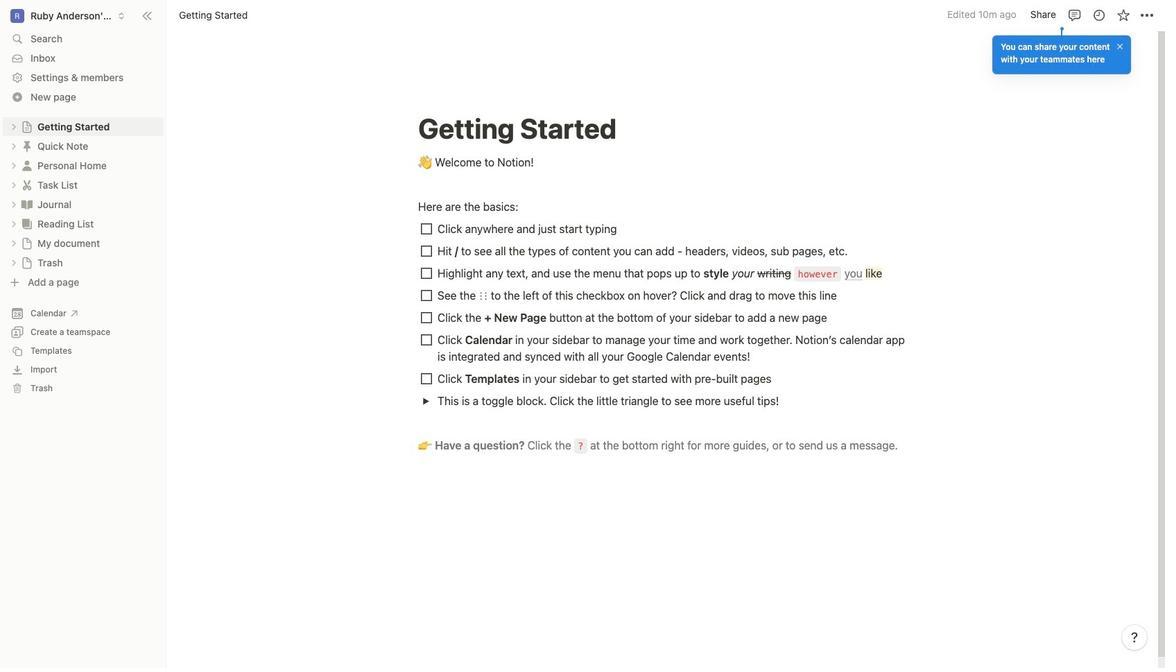 Task type: locate. For each thing, give the bounding box(es) containing it.
1 open image from the top
[[10, 122, 18, 131]]

change page icon image
[[21, 120, 33, 133], [20, 139, 34, 153], [20, 159, 34, 172], [20, 178, 34, 192], [20, 197, 34, 211], [20, 217, 34, 231], [21, 237, 33, 249], [21, 256, 33, 269]]

👉 image
[[418, 436, 432, 454]]

open image
[[10, 142, 18, 150], [10, 161, 18, 170], [10, 181, 18, 189], [10, 220, 18, 228], [10, 239, 18, 247], [422, 397, 430, 405]]

2 open image from the top
[[10, 200, 18, 209]]

1 vertical spatial open image
[[10, 200, 18, 209]]

open image
[[10, 122, 18, 131], [10, 200, 18, 209], [10, 258, 18, 267]]

updates image
[[1093, 8, 1106, 22]]

3 open image from the top
[[10, 258, 18, 267]]

0 vertical spatial open image
[[10, 122, 18, 131]]

2 vertical spatial open image
[[10, 258, 18, 267]]



Task type: vqa. For each thing, say whether or not it's contained in the screenshot.
second group from the bottom
no



Task type: describe. For each thing, give the bounding box(es) containing it.
close sidebar image
[[142, 10, 153, 21]]

👋 image
[[418, 153, 432, 171]]

comments image
[[1068, 8, 1082, 22]]

favorite image
[[1117, 8, 1131, 22]]



